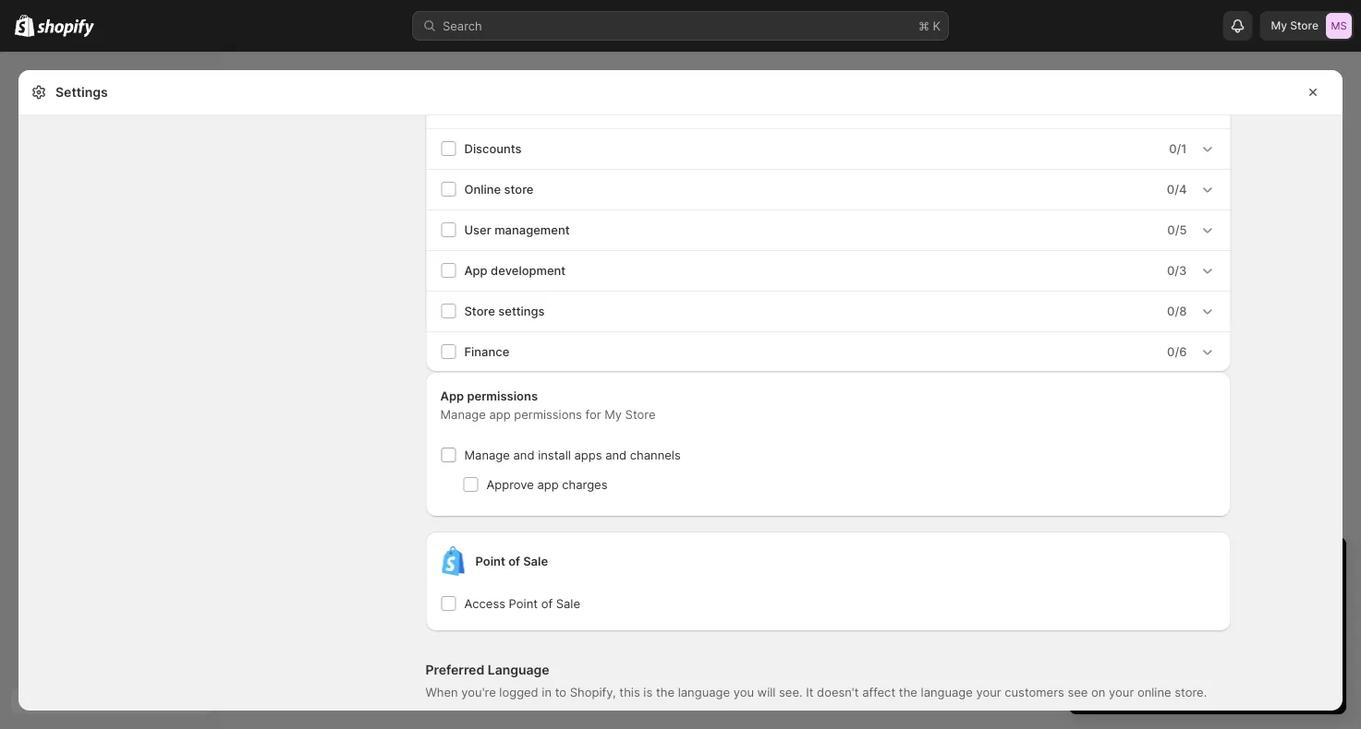 Task type: describe. For each thing, give the bounding box(es) containing it.
online inside preferred language when you're logged in to shopify, this is the language you will see. it doesn't affect the language your customers see on your online store.
[[1137, 686, 1171, 700]]

see.
[[779, 686, 803, 700]]

⌘ k
[[918, 18, 941, 33]]

⌘
[[918, 18, 929, 33]]

in
[[542, 686, 552, 700]]

0 horizontal spatial point
[[475, 554, 505, 569]]

2 language from the left
[[921, 686, 973, 700]]

will
[[757, 686, 776, 700]]

you
[[733, 686, 754, 700]]

0/1 for discounts
[[1169, 141, 1187, 156]]

my inside app permissions manage app permissions for my store
[[604, 407, 622, 422]]

is
[[643, 686, 653, 700]]

app for approve app charges
[[537, 478, 559, 492]]

1 vertical spatial store
[[464, 304, 495, 318]]

paid
[[1154, 588, 1179, 602]]

0 vertical spatial to
[[1129, 588, 1141, 602]]

1 horizontal spatial of
[[541, 597, 553, 611]]

store inside app permissions manage app permissions for my store
[[625, 407, 656, 422]]

started
[[1207, 554, 1270, 577]]

development
[[491, 263, 566, 278]]

apps
[[574, 448, 602, 462]]

approve app charges
[[486, 478, 607, 492]]

1 vertical spatial manage
[[464, 448, 510, 462]]

charges
[[562, 478, 607, 492]]

for inside app permissions manage app permissions for my store
[[585, 407, 601, 422]]

manage inside app permissions manage app permissions for my store
[[440, 407, 486, 422]]

0 vertical spatial sale
[[523, 554, 548, 569]]

and up $1/month
[[1209, 588, 1231, 602]]

0/8
[[1167, 304, 1187, 318]]

your right pick on the right bottom of page
[[1196, 677, 1219, 690]]

when
[[425, 686, 458, 700]]

pick your plan link
[[1088, 671, 1328, 697]]

first
[[1102, 606, 1125, 620]]

1 horizontal spatial my
[[1271, 19, 1287, 32]]

$1/month
[[1204, 606, 1258, 620]]

user
[[464, 223, 491, 237]]

0/4
[[1167, 182, 1187, 196]]

management
[[494, 223, 570, 237]]

for inside your trial just started element
[[1185, 606, 1201, 620]]

customers
[[1005, 686, 1064, 700]]

doesn't
[[817, 686, 859, 700]]

switch
[[1088, 588, 1126, 602]]

and left install
[[513, 448, 535, 462]]

just
[[1170, 554, 1202, 577]]

access
[[464, 597, 505, 611]]

marketing
[[464, 101, 522, 115]]

to inside preferred language when you're logged in to shopify, this is the language you will see. it doesn't affect the language your customers see on your online store.
[[555, 686, 567, 700]]

it
[[806, 686, 814, 700]]

1 vertical spatial permissions
[[514, 407, 582, 422]]

pick
[[1170, 677, 1193, 690]]

settings
[[55, 85, 108, 100]]

to inside to customize your online store and add bonus features
[[1221, 625, 1233, 639]]

trial
[[1132, 554, 1165, 577]]

preferred language when you're logged in to shopify, this is the language you will see. it doesn't affect the language your customers see on your online store.
[[425, 663, 1207, 700]]

my store
[[1271, 19, 1319, 32]]

manage and install apps and channels
[[464, 448, 681, 462]]

your inside to customize your online store and add bonus features
[[1298, 625, 1323, 639]]

0 horizontal spatial shopify image
[[15, 14, 34, 37]]

approve
[[486, 478, 534, 492]]

affect
[[862, 686, 895, 700]]

this
[[619, 686, 640, 700]]

online
[[464, 182, 501, 196]]

access point of sale
[[464, 597, 580, 611]]

1 the from the left
[[656, 686, 675, 700]]

see
[[1068, 686, 1088, 700]]

$50 app store credit
[[1102, 625, 1218, 639]]

discounts
[[464, 141, 522, 156]]

online inside to customize your online store and add bonus features
[[1102, 643, 1136, 657]]

store inside settings dialog
[[504, 182, 534, 196]]

features
[[1260, 643, 1307, 657]]

settings
[[498, 304, 545, 318]]

months
[[1139, 606, 1182, 620]]



Task type: locate. For each thing, give the bounding box(es) containing it.
permissions down finance
[[467, 389, 538, 403]]

and inside to customize your online store and add bonus features
[[1172, 643, 1193, 657]]

1 vertical spatial sale
[[556, 597, 580, 611]]

0 vertical spatial plan
[[1182, 588, 1206, 602]]

for up apps
[[585, 407, 601, 422]]

of up access point of sale
[[508, 554, 520, 569]]

store
[[504, 182, 534, 196], [1153, 625, 1182, 639], [1140, 643, 1169, 657]]

plan
[[1182, 588, 1206, 602], [1222, 677, 1245, 690]]

0 horizontal spatial store
[[464, 304, 495, 318]]

$50 app store credit link
[[1102, 625, 1218, 639]]

for
[[585, 407, 601, 422], [1185, 606, 1201, 620]]

k
[[933, 18, 941, 33]]

of
[[508, 554, 520, 569], [541, 597, 553, 611]]

1 horizontal spatial language
[[921, 686, 973, 700]]

0 horizontal spatial my
[[604, 407, 622, 422]]

1 horizontal spatial to
[[1129, 588, 1141, 602]]

0/3
[[1167, 263, 1187, 278]]

online
[[1102, 643, 1136, 657], [1137, 686, 1171, 700]]

0/5
[[1167, 223, 1187, 237]]

settings dialog
[[18, 0, 1343, 730]]

your
[[1298, 625, 1323, 639], [1196, 677, 1219, 690], [976, 686, 1001, 700], [1109, 686, 1134, 700]]

point of sale
[[475, 554, 548, 569]]

1 horizontal spatial the
[[899, 686, 917, 700]]

to
[[1129, 588, 1141, 602], [1221, 625, 1233, 639], [555, 686, 567, 700]]

$50
[[1102, 625, 1125, 639]]

my
[[1271, 19, 1287, 32], [604, 407, 622, 422]]

plan down the 'bonus' on the bottom right of the page
[[1222, 677, 1245, 690]]

my left my store "icon"
[[1271, 19, 1287, 32]]

3
[[1128, 606, 1136, 620]]

0 vertical spatial app
[[489, 407, 511, 422]]

language
[[678, 686, 730, 700], [921, 686, 973, 700]]

1 horizontal spatial shopify image
[[37, 19, 94, 37]]

your trial just started element
[[1069, 586, 1346, 715]]

2 horizontal spatial to
[[1221, 625, 1233, 639]]

language left you
[[678, 686, 730, 700]]

0 horizontal spatial plan
[[1182, 588, 1206, 602]]

to left the 'a'
[[1129, 588, 1141, 602]]

app down 3
[[1128, 625, 1150, 639]]

1 horizontal spatial plan
[[1222, 677, 1245, 690]]

0 horizontal spatial app
[[489, 407, 511, 422]]

1 horizontal spatial store
[[625, 407, 656, 422]]

pick your plan
[[1170, 677, 1245, 690]]

app for app permissions manage app permissions for my store
[[440, 389, 464, 403]]

2 horizontal spatial app
[[1128, 625, 1150, 639]]

online store
[[464, 182, 534, 196]]

finance
[[464, 345, 509, 359]]

first 3 months for $1/month
[[1102, 606, 1258, 620]]

customize
[[1236, 625, 1294, 639]]

language
[[488, 663, 549, 679]]

your left customers
[[976, 686, 1001, 700]]

1 vertical spatial of
[[541, 597, 553, 611]]

store.
[[1175, 686, 1207, 700]]

0 vertical spatial point
[[475, 554, 505, 569]]

language right the affect
[[921, 686, 973, 700]]

1 vertical spatial point
[[509, 597, 538, 611]]

sale right access
[[556, 597, 580, 611]]

store
[[1290, 19, 1319, 32], [464, 304, 495, 318], [625, 407, 656, 422]]

channels
[[630, 448, 681, 462]]

poslogo image
[[438, 547, 468, 577]]

the
[[656, 686, 675, 700], [899, 686, 917, 700]]

your right on
[[1109, 686, 1134, 700]]

sale up access point of sale
[[523, 554, 548, 569]]

store up channels
[[625, 407, 656, 422]]

0 horizontal spatial of
[[508, 554, 520, 569]]

for up credit
[[1185, 606, 1201, 620]]

on
[[1091, 686, 1106, 700]]

online left store.
[[1137, 686, 1171, 700]]

store down $50 app store credit "link"
[[1140, 643, 1169, 657]]

1 vertical spatial my
[[604, 407, 622, 422]]

0 vertical spatial online
[[1102, 643, 1136, 657]]

0 horizontal spatial to
[[555, 686, 567, 700]]

permissions up install
[[514, 407, 582, 422]]

0 vertical spatial 0/1
[[1169, 101, 1187, 115]]

and right apps
[[605, 448, 627, 462]]

user management
[[464, 223, 570, 237]]

0 horizontal spatial sale
[[523, 554, 548, 569]]

to customize your online store and add bonus features
[[1102, 625, 1323, 657]]

point right access
[[509, 597, 538, 611]]

1 horizontal spatial sale
[[556, 597, 580, 611]]

2 vertical spatial store
[[625, 407, 656, 422]]

and
[[513, 448, 535, 462], [605, 448, 627, 462], [1209, 588, 1231, 602], [1172, 643, 1193, 657]]

1 vertical spatial online
[[1137, 686, 1171, 700]]

manage down finance
[[440, 407, 486, 422]]

0 horizontal spatial the
[[656, 686, 675, 700]]

0 horizontal spatial online
[[1102, 643, 1136, 657]]

store up finance
[[464, 304, 495, 318]]

1 vertical spatial to
[[1221, 625, 1233, 639]]

0 vertical spatial of
[[508, 554, 520, 569]]

2 0/1 from the top
[[1169, 141, 1187, 156]]

permissions
[[467, 389, 538, 403], [514, 407, 582, 422]]

app permissions manage app permissions for my store
[[440, 389, 656, 422]]

your trial just started button
[[1069, 538, 1346, 577]]

app down finance
[[489, 407, 511, 422]]

bonus
[[1222, 643, 1257, 657]]

0/1 for marketing
[[1169, 101, 1187, 115]]

plan up first 3 months for $1/month
[[1182, 588, 1206, 602]]

1 vertical spatial app
[[440, 389, 464, 403]]

app inside app permissions manage app permissions for my store
[[440, 389, 464, 403]]

sale
[[523, 554, 548, 569], [556, 597, 580, 611]]

store inside to customize your online store and add bonus features
[[1140, 643, 1169, 657]]

and left add
[[1172, 643, 1193, 657]]

logged
[[499, 686, 538, 700]]

0 vertical spatial app
[[464, 263, 488, 278]]

point right poslogo
[[475, 554, 505, 569]]

2 vertical spatial app
[[1128, 625, 1150, 639]]

get:
[[1234, 588, 1256, 602]]

dialog
[[1350, 70, 1361, 711]]

1 vertical spatial 0/1
[[1169, 141, 1187, 156]]

1 language from the left
[[678, 686, 730, 700]]

0 vertical spatial store
[[504, 182, 534, 196]]

your
[[1088, 554, 1127, 577]]

my up manage and install apps and channels
[[604, 407, 622, 422]]

0 horizontal spatial language
[[678, 686, 730, 700]]

0 vertical spatial manage
[[440, 407, 486, 422]]

0/1
[[1169, 101, 1187, 115], [1169, 141, 1187, 156]]

app
[[464, 263, 488, 278], [440, 389, 464, 403]]

app inside app permissions manage app permissions for my store
[[489, 407, 511, 422]]

1 horizontal spatial online
[[1137, 686, 1171, 700]]

0 vertical spatial store
[[1290, 19, 1319, 32]]

manage
[[440, 407, 486, 422], [464, 448, 510, 462]]

app for $50 app store credit
[[1128, 625, 1150, 639]]

add
[[1197, 643, 1218, 657]]

credit
[[1185, 625, 1218, 639]]

app development
[[464, 263, 566, 278]]

1 vertical spatial app
[[537, 478, 559, 492]]

you're
[[461, 686, 496, 700]]

1 vertical spatial store
[[1153, 625, 1182, 639]]

shopify,
[[570, 686, 616, 700]]

online down '$50'
[[1102, 643, 1136, 657]]

install
[[538, 448, 571, 462]]

app
[[489, 407, 511, 422], [537, 478, 559, 492], [1128, 625, 1150, 639]]

manage up approve
[[464, 448, 510, 462]]

2 horizontal spatial store
[[1290, 19, 1319, 32]]

search
[[443, 18, 482, 33]]

switch to a paid plan and get:
[[1088, 588, 1256, 602]]

1 0/1 from the top
[[1169, 101, 1187, 115]]

your trial just started
[[1088, 554, 1270, 577]]

1 horizontal spatial point
[[509, 597, 538, 611]]

store down months
[[1153, 625, 1182, 639]]

1 horizontal spatial for
[[1185, 606, 1201, 620]]

app down install
[[537, 478, 559, 492]]

point
[[475, 554, 505, 569], [509, 597, 538, 611]]

0 vertical spatial for
[[585, 407, 601, 422]]

1 vertical spatial for
[[1185, 606, 1201, 620]]

0 horizontal spatial for
[[585, 407, 601, 422]]

the right is
[[656, 686, 675, 700]]

store left my store "icon"
[[1290, 19, 1319, 32]]

a
[[1144, 588, 1151, 602]]

1 vertical spatial plan
[[1222, 677, 1245, 690]]

shopify image
[[15, 14, 34, 37], [37, 19, 94, 37]]

app for app development
[[464, 263, 488, 278]]

the right the affect
[[899, 686, 917, 700]]

of down point of sale
[[541, 597, 553, 611]]

0 vertical spatial permissions
[[467, 389, 538, 403]]

0 vertical spatial my
[[1271, 19, 1287, 32]]

to right in
[[555, 686, 567, 700]]

2 vertical spatial store
[[1140, 643, 1169, 657]]

0/6
[[1167, 345, 1187, 359]]

to down $1/month
[[1221, 625, 1233, 639]]

2 the from the left
[[899, 686, 917, 700]]

1 horizontal spatial app
[[537, 478, 559, 492]]

app inside your trial just started element
[[1128, 625, 1150, 639]]

store right online
[[504, 182, 534, 196]]

store settings
[[464, 304, 545, 318]]

preferred
[[425, 663, 484, 679]]

my store image
[[1326, 13, 1352, 39]]

your up "features"
[[1298, 625, 1323, 639]]

2 vertical spatial to
[[555, 686, 567, 700]]



Task type: vqa. For each thing, say whether or not it's contained in the screenshot.


